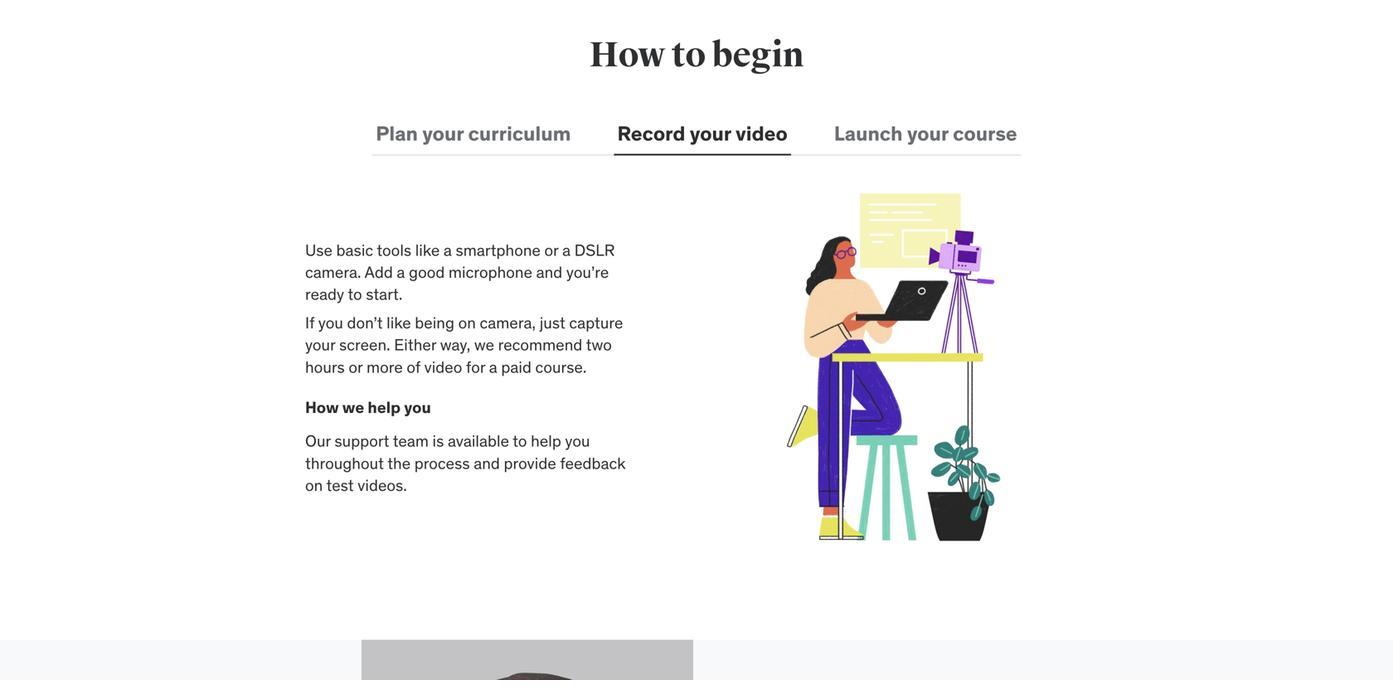 Task type: vqa. For each thing, say whether or not it's contained in the screenshot.
learn within CYBER DEAL ENDS TODAY SAVE NOW AND LEARN AT YOUR OWN PACE — THAT'S THE UDEMY WAY. COURSES FROM $9.99.
no



Task type: describe. For each thing, give the bounding box(es) containing it.
launch your course button
[[831, 114, 1021, 154]]

smartphone
[[456, 240, 541, 260]]

video inside if you don't like being on camera, just capture your screen. either way, we recommend two hours or more of video for a paid course.
[[424, 357, 462, 377]]

begin
[[712, 33, 804, 77]]

course
[[953, 121, 1017, 146]]

to inside our support team is available to help you throughout the process and provide feedback on test videos.
[[513, 431, 527, 451]]

capture
[[569, 313, 623, 333]]

your for video
[[690, 121, 731, 146]]

way,
[[440, 335, 470, 355]]

if
[[305, 313, 314, 333]]

how we help you
[[305, 397, 431, 417]]

and inside use basic tools like a smartphone or a dslr camera. add a good microphone and you're ready to start.
[[536, 262, 563, 282]]

record your video button
[[614, 114, 791, 154]]

on inside our support team is available to help you throughout the process and provide feedback on test videos.
[[305, 475, 323, 495]]

tab list containing plan your curriculum
[[373, 114, 1021, 155]]

just
[[540, 313, 565, 333]]

good
[[409, 262, 445, 282]]

your for course
[[907, 121, 949, 146]]

of
[[407, 357, 420, 377]]

plan your curriculum button
[[373, 114, 574, 154]]

launch your course
[[834, 121, 1017, 146]]

tools
[[377, 240, 411, 260]]

like for tools
[[415, 240, 440, 260]]

ready
[[305, 284, 344, 304]]

a up good in the left top of the page
[[444, 240, 452, 260]]

or inside if you don't like being on camera, just capture your screen. either way, we recommend two hours or more of video for a paid course.
[[349, 357, 363, 377]]

available
[[448, 431, 509, 451]]

to inside use basic tools like a smartphone or a dslr camera. add a good microphone and you're ready to start.
[[348, 284, 362, 304]]

recommend
[[498, 335, 583, 355]]

microphone
[[449, 262, 532, 282]]

a left dslr
[[562, 240, 571, 260]]

record
[[617, 121, 685, 146]]

add
[[365, 262, 393, 282]]

screen.
[[339, 335, 390, 355]]

basic
[[336, 240, 373, 260]]

our support team is available to help you throughout the process and provide feedback on test videos.
[[305, 431, 626, 495]]

record your video
[[617, 121, 788, 146]]

the
[[387, 453, 411, 473]]

we inside if you don't like being on camera, just capture your screen. either way, we recommend two hours or more of video for a paid course.
[[474, 335, 494, 355]]

test
[[326, 475, 354, 495]]

a right add on the top
[[397, 262, 405, 282]]

paid
[[501, 357, 532, 377]]

plan
[[376, 121, 418, 146]]

being
[[415, 313, 454, 333]]

more
[[367, 357, 403, 377]]

or inside use basic tools like a smartphone or a dslr camera. add a good microphone and you're ready to start.
[[544, 240, 559, 260]]

1 horizontal spatial you
[[404, 397, 431, 417]]

how for how to begin
[[589, 33, 665, 77]]

team
[[393, 431, 429, 451]]



Task type: locate. For each thing, give the bounding box(es) containing it.
1 horizontal spatial how
[[589, 33, 665, 77]]

help
[[368, 397, 401, 417], [531, 431, 561, 451]]

we up for
[[474, 335, 494, 355]]

0 vertical spatial and
[[536, 262, 563, 282]]

1 horizontal spatial and
[[536, 262, 563, 282]]

1 horizontal spatial video
[[736, 121, 788, 146]]

1 horizontal spatial or
[[544, 240, 559, 260]]

how up record
[[589, 33, 665, 77]]

like inside use basic tools like a smartphone or a dslr camera. add a good microphone and you're ready to start.
[[415, 240, 440, 260]]

camera.
[[305, 262, 361, 282]]

1 vertical spatial on
[[305, 475, 323, 495]]

1 vertical spatial video
[[424, 357, 462, 377]]

0 horizontal spatial and
[[474, 453, 500, 473]]

and inside our support team is available to help you throughout the process and provide feedback on test videos.
[[474, 453, 500, 473]]

you up team
[[404, 397, 431, 417]]

0 vertical spatial like
[[415, 240, 440, 260]]

for
[[466, 357, 485, 377]]

0 vertical spatial video
[[736, 121, 788, 146]]

you
[[318, 313, 343, 333], [404, 397, 431, 417], [565, 431, 590, 451]]

0 vertical spatial we
[[474, 335, 494, 355]]

2 horizontal spatial to
[[672, 33, 706, 77]]

your left course
[[907, 121, 949, 146]]

start.
[[366, 284, 403, 304]]

1 horizontal spatial on
[[458, 313, 476, 333]]

your inside button
[[690, 121, 731, 146]]

a
[[444, 240, 452, 260], [562, 240, 571, 260], [397, 262, 405, 282], [489, 357, 497, 377]]

0 vertical spatial how
[[589, 33, 665, 77]]

help down more at the bottom of the page
[[368, 397, 401, 417]]

we up the support
[[342, 397, 364, 417]]

on inside if you don't like being on camera, just capture your screen. either way, we recommend two hours or more of video for a paid course.
[[458, 313, 476, 333]]

0 horizontal spatial how
[[305, 397, 339, 417]]

0 horizontal spatial help
[[368, 397, 401, 417]]

a right for
[[489, 357, 497, 377]]

like
[[415, 240, 440, 260], [387, 313, 411, 333]]

you up feedback
[[565, 431, 590, 451]]

how for how we help you
[[305, 397, 339, 417]]

your right plan
[[422, 121, 464, 146]]

use basic tools like a smartphone or a dslr camera. add a good microphone and you're ready to start.
[[305, 240, 615, 304]]

1 vertical spatial and
[[474, 453, 500, 473]]

on up way,
[[458, 313, 476, 333]]

tab list
[[373, 114, 1021, 155]]

your right record
[[690, 121, 731, 146]]

process
[[414, 453, 470, 473]]

you right if
[[318, 313, 343, 333]]

and left you're
[[536, 262, 563, 282]]

1 vertical spatial or
[[349, 357, 363, 377]]

1 horizontal spatial to
[[513, 431, 527, 451]]

a inside if you don't like being on camera, just capture your screen. either way, we recommend two hours or more of video for a paid course.
[[489, 357, 497, 377]]

or left dslr
[[544, 240, 559, 260]]

you inside our support team is available to help you throughout the process and provide feedback on test videos.
[[565, 431, 590, 451]]

1 horizontal spatial like
[[415, 240, 440, 260]]

is
[[433, 431, 444, 451]]

1 vertical spatial how
[[305, 397, 339, 417]]

your up hours
[[305, 335, 335, 355]]

0 vertical spatial help
[[368, 397, 401, 417]]

your
[[422, 121, 464, 146], [690, 121, 731, 146], [907, 121, 949, 146], [305, 335, 335, 355]]

curriculum
[[468, 121, 571, 146]]

0 horizontal spatial on
[[305, 475, 323, 495]]

dslr
[[574, 240, 615, 260]]

0 horizontal spatial you
[[318, 313, 343, 333]]

video down way,
[[424, 357, 462, 377]]

and down available
[[474, 453, 500, 473]]

and
[[536, 262, 563, 282], [474, 453, 500, 473]]

support
[[335, 431, 389, 451]]

on
[[458, 313, 476, 333], [305, 475, 323, 495]]

you're
[[566, 262, 609, 282]]

feedback
[[560, 453, 626, 473]]

0 vertical spatial or
[[544, 240, 559, 260]]

1 vertical spatial we
[[342, 397, 364, 417]]

video
[[736, 121, 788, 146], [424, 357, 462, 377]]

2 vertical spatial you
[[565, 431, 590, 451]]

1 horizontal spatial help
[[531, 431, 561, 451]]

2 horizontal spatial you
[[565, 431, 590, 451]]

0 vertical spatial you
[[318, 313, 343, 333]]

how to begin
[[589, 33, 804, 77]]

videos.
[[358, 475, 407, 495]]

throughout
[[305, 453, 384, 473]]

or
[[544, 240, 559, 260], [349, 357, 363, 377]]

help up "provide"
[[531, 431, 561, 451]]

to up "provide"
[[513, 431, 527, 451]]

provide
[[504, 453, 556, 473]]

on left test at the bottom left
[[305, 475, 323, 495]]

course.
[[535, 357, 587, 377]]

help inside our support team is available to help you throughout the process and provide feedback on test videos.
[[531, 431, 561, 451]]

to left begin
[[672, 33, 706, 77]]

0 horizontal spatial we
[[342, 397, 364, 417]]

use
[[305, 240, 333, 260]]

or down 'screen.'
[[349, 357, 363, 377]]

how up our at the left bottom of the page
[[305, 397, 339, 417]]

to left start.
[[348, 284, 362, 304]]

hours
[[305, 357, 345, 377]]

you inside if you don't like being on camera, just capture your screen. either way, we recommend two hours or more of video for a paid course.
[[318, 313, 343, 333]]

how
[[589, 33, 665, 77], [305, 397, 339, 417]]

like for don't
[[387, 313, 411, 333]]

video inside button
[[736, 121, 788, 146]]

your inside if you don't like being on camera, just capture your screen. either way, we recommend two hours or more of video for a paid course.
[[305, 335, 335, 355]]

like up good in the left top of the page
[[415, 240, 440, 260]]

launch
[[834, 121, 903, 146]]

0 vertical spatial to
[[672, 33, 706, 77]]

1 vertical spatial you
[[404, 397, 431, 417]]

0 vertical spatial on
[[458, 313, 476, 333]]

if you don't like being on camera, just capture your screen. either way, we recommend two hours or more of video for a paid course.
[[305, 313, 623, 377]]

1 vertical spatial like
[[387, 313, 411, 333]]

we
[[474, 335, 494, 355], [342, 397, 364, 417]]

two
[[586, 335, 612, 355]]

like up either
[[387, 313, 411, 333]]

1 vertical spatial to
[[348, 284, 362, 304]]

video down begin
[[736, 121, 788, 146]]

our
[[305, 431, 331, 451]]

2 vertical spatial to
[[513, 431, 527, 451]]

0 horizontal spatial like
[[387, 313, 411, 333]]

to
[[672, 33, 706, 77], [348, 284, 362, 304], [513, 431, 527, 451]]

1 vertical spatial help
[[531, 431, 561, 451]]

0 horizontal spatial to
[[348, 284, 362, 304]]

either
[[394, 335, 436, 355]]

0 horizontal spatial or
[[349, 357, 363, 377]]

0 horizontal spatial video
[[424, 357, 462, 377]]

1 horizontal spatial we
[[474, 335, 494, 355]]

don't
[[347, 313, 383, 333]]

like inside if you don't like being on camera, just capture your screen. either way, we recommend two hours or more of video for a paid course.
[[387, 313, 411, 333]]

your for curriculum
[[422, 121, 464, 146]]

camera,
[[480, 313, 536, 333]]

plan your curriculum
[[376, 121, 571, 146]]



